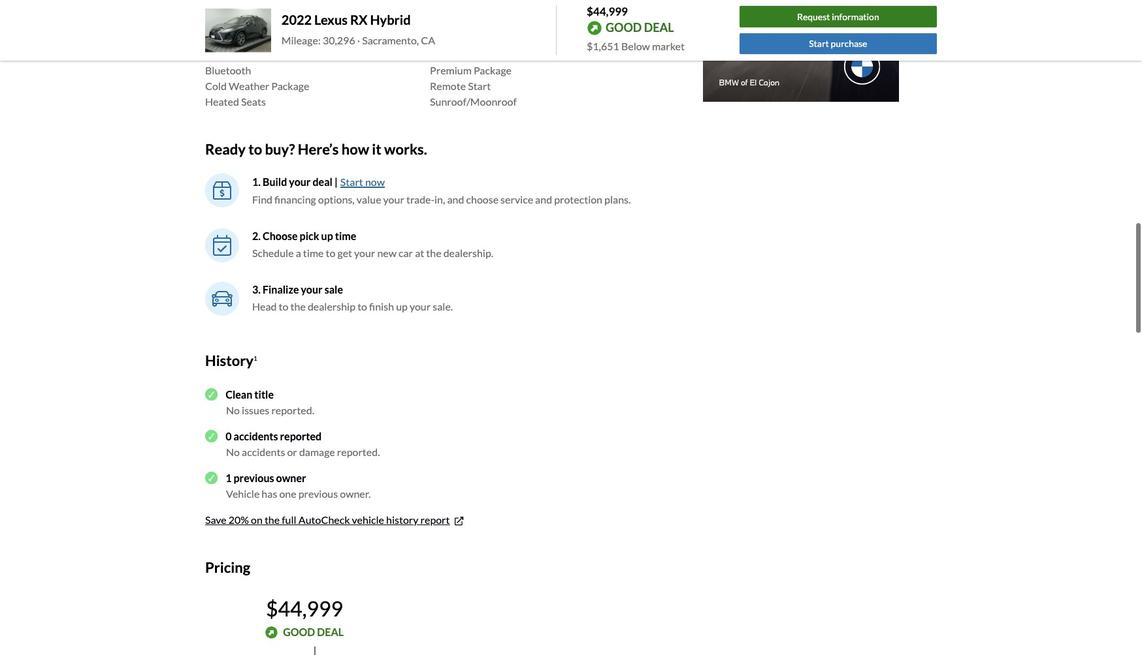 Task type: locate. For each thing, give the bounding box(es) containing it.
vdpcheck image
[[205, 431, 218, 443], [205, 473, 218, 485]]

1 horizontal spatial time
[[335, 230, 356, 242]]

0 horizontal spatial up
[[321, 230, 333, 242]]

start for now
[[340, 176, 363, 188]]

start inside 1. build your deal | start now find financing options, value your trade-in, and choose service and protection plans.
[[340, 176, 363, 188]]

1 vertical spatial $44,999
[[266, 597, 343, 622]]

time up get
[[335, 230, 356, 242]]

to left finish
[[357, 301, 367, 313]]

deal
[[644, 20, 674, 34]]

ready
[[205, 140, 246, 158]]

purchase
[[831, 38, 867, 49]]

30,296
[[323, 34, 355, 47]]

package down "system" on the top of the page
[[474, 64, 512, 76]]

up right finish
[[396, 301, 408, 313]]

and right 'service' on the top of the page
[[535, 193, 552, 206]]

wheels
[[231, 48, 265, 61]]

a
[[296, 247, 301, 259]]

no down "0"
[[226, 446, 240, 459]]

vdpcheck image up save
[[205, 473, 218, 485]]

2 horizontal spatial start
[[809, 38, 829, 49]]

0 horizontal spatial $44,999
[[266, 597, 343, 622]]

start right |
[[340, 176, 363, 188]]

time
[[335, 230, 356, 242], [303, 247, 324, 259]]

1 vertical spatial package
[[271, 79, 309, 92]]

1
[[253, 355, 257, 362], [226, 472, 232, 485]]

to
[[248, 140, 262, 158], [326, 247, 335, 259], [279, 301, 288, 313], [357, 301, 367, 313]]

lexus
[[314, 12, 348, 28]]

time right a
[[303, 247, 324, 259]]

finalize
[[263, 284, 299, 296]]

your left sale.
[[410, 301, 431, 313]]

2022 lexus rx hybrid mileage: 30,296 · sacramento, ca
[[281, 12, 435, 47]]

start now button
[[340, 174, 385, 191]]

start purchase
[[809, 38, 867, 49]]

1 horizontal spatial and
[[535, 193, 552, 206]]

no for no issues reported.
[[226, 404, 240, 417]]

your left sale
[[301, 284, 322, 296]]

choose
[[466, 193, 499, 206]]

accidents down the issues
[[234, 430, 278, 443]]

service
[[501, 193, 533, 206]]

your
[[289, 176, 311, 188], [383, 193, 404, 206], [354, 247, 375, 259], [301, 284, 322, 296], [410, 301, 431, 313]]

information
[[832, 11, 879, 22]]

1 horizontal spatial 1
[[253, 355, 257, 362]]

has
[[262, 488, 277, 500]]

0 horizontal spatial time
[[303, 247, 324, 259]]

deal left |
[[313, 176, 332, 188]]

no down clean
[[226, 404, 240, 417]]

previous up vehicle
[[234, 472, 274, 485]]

navigation
[[430, 48, 480, 61]]

sale.
[[433, 301, 453, 313]]

2 vertical spatial start
[[340, 176, 363, 188]]

good deal
[[606, 20, 674, 34]]

pricing
[[205, 559, 250, 577]]

0 vertical spatial $44,999
[[587, 5, 628, 18]]

package inside alloy wheels bluetooth cold weather package heated seats
[[271, 79, 309, 92]]

1 vertical spatial up
[[396, 301, 408, 313]]

new
[[377, 247, 397, 259]]

good
[[283, 627, 315, 639]]

save 20% on the full autocheck vehicle history report
[[205, 514, 450, 526]]

options
[[205, 29, 243, 41]]

start purchase button
[[739, 33, 937, 55]]

package
[[474, 64, 512, 76], [271, 79, 309, 92]]

save 20% on the full autocheck vehicle history report link
[[205, 514, 465, 528]]

start inside button
[[809, 38, 829, 49]]

0 vertical spatial package
[[474, 64, 512, 76]]

finish
[[369, 301, 394, 313]]

1 vertical spatial 1
[[226, 472, 232, 485]]

to left get
[[326, 247, 335, 259]]

1 vertical spatial start
[[468, 79, 491, 92]]

accidents down 0 accidents reported
[[242, 446, 285, 459]]

0 horizontal spatial package
[[271, 79, 309, 92]]

1 vertical spatial vdpcheck image
[[205, 473, 218, 485]]

reported.
[[271, 404, 314, 417], [337, 446, 380, 459]]

up inside 3. finalize your sale head to the dealership to finish up your sale.
[[396, 301, 408, 313]]

and
[[447, 193, 464, 206], [535, 193, 552, 206]]

previous
[[234, 472, 274, 485], [298, 488, 338, 500]]

0 vertical spatial no
[[226, 404, 240, 417]]

plans.
[[604, 193, 631, 206]]

0 vertical spatial reported.
[[271, 404, 314, 417]]

0 vertical spatial start
[[809, 38, 829, 49]]

0 horizontal spatial the
[[265, 514, 280, 526]]

the down finalize
[[290, 301, 306, 313]]

below
[[621, 40, 650, 52]]

0 vertical spatial deal
[[313, 176, 332, 188]]

and right in,
[[447, 193, 464, 206]]

1 horizontal spatial $44,999
[[587, 5, 628, 18]]

deal right good
[[317, 627, 344, 639]]

issues
[[242, 404, 269, 417]]

previous up autocheck
[[298, 488, 338, 500]]

vehicle
[[226, 488, 260, 500]]

build
[[263, 176, 287, 188]]

reported. up 'reported'
[[271, 404, 314, 417]]

2 vdpcheck image from the top
[[205, 473, 218, 485]]

vdpcheck image for 0 accidents reported
[[205, 431, 218, 443]]

1 horizontal spatial up
[[396, 301, 408, 313]]

2 no from the top
[[226, 446, 240, 459]]

how
[[341, 140, 369, 158]]

sacramento,
[[362, 34, 419, 47]]

0 horizontal spatial previous
[[234, 472, 274, 485]]

0 vertical spatial previous
[[234, 472, 274, 485]]

0 horizontal spatial and
[[447, 193, 464, 206]]

accidents for no
[[242, 446, 285, 459]]

1 up vehicle
[[226, 472, 232, 485]]

to left buy?
[[248, 140, 262, 158]]

no issues reported.
[[226, 404, 314, 417]]

the inside 3. finalize your sale head to the dealership to finish up your sale.
[[290, 301, 306, 313]]

0 vertical spatial the
[[426, 247, 441, 259]]

up right pick at the top left
[[321, 230, 333, 242]]

2 horizontal spatial the
[[426, 247, 441, 259]]

start down 'request' on the right of the page
[[809, 38, 829, 49]]

cold
[[205, 79, 227, 92]]

request information
[[797, 11, 879, 22]]

your inside the 2. choose pick up time schedule a time to get your new car at the dealership.
[[354, 247, 375, 259]]

3.
[[252, 284, 261, 296]]

ready to buy? here's how it works.
[[205, 140, 427, 158]]

dealership.
[[443, 247, 493, 259]]

the right at at the left of page
[[426, 247, 441, 259]]

1 vertical spatial the
[[290, 301, 306, 313]]

1 vertical spatial no
[[226, 446, 240, 459]]

deal
[[313, 176, 332, 188], [317, 627, 344, 639]]

reported. right damage
[[337, 446, 380, 459]]

clean
[[226, 389, 252, 401]]

deal inside 1. build your deal | start now find financing options, value your trade-in, and choose service and protection plans.
[[313, 176, 332, 188]]

$44,999 for good deal
[[266, 597, 343, 622]]

damage
[[299, 446, 335, 459]]

trade-
[[406, 193, 434, 206]]

0 vertical spatial accidents
[[234, 430, 278, 443]]

1 horizontal spatial start
[[468, 79, 491, 92]]

start up sunroof/moonroof
[[468, 79, 491, 92]]

2022 lexus rx hybrid image
[[205, 6, 271, 55]]

accidents for 0
[[234, 430, 278, 443]]

the right on
[[265, 514, 280, 526]]

1 no from the top
[[226, 404, 240, 417]]

protection
[[554, 193, 602, 206]]

0 vertical spatial vdpcheck image
[[205, 431, 218, 443]]

0 horizontal spatial start
[[340, 176, 363, 188]]

vdpcheck image left "0"
[[205, 431, 218, 443]]

to down finalize
[[279, 301, 288, 313]]

1 horizontal spatial the
[[290, 301, 306, 313]]

$1,651 below market
[[587, 40, 685, 52]]

good deal image
[[265, 627, 278, 639]]

1 vertical spatial reported.
[[337, 446, 380, 459]]

0 vertical spatial 1
[[253, 355, 257, 362]]

it
[[372, 140, 381, 158]]

start inside navigation system premium package remote start sunroof/moonroof
[[468, 79, 491, 92]]

2 vertical spatial the
[[265, 514, 280, 526]]

1 vertical spatial previous
[[298, 488, 338, 500]]

your right get
[[354, 247, 375, 259]]

package right weather
[[271, 79, 309, 92]]

works.
[[384, 140, 427, 158]]

1 horizontal spatial package
[[474, 64, 512, 76]]

3. finalize your sale head to the dealership to finish up your sale.
[[252, 284, 453, 313]]

find
[[252, 193, 272, 206]]

0 vertical spatial up
[[321, 230, 333, 242]]

no for no accidents or damage reported.
[[226, 446, 240, 459]]

accidents
[[234, 430, 278, 443], [242, 446, 285, 459]]

owner.
[[340, 488, 371, 500]]

|
[[334, 176, 338, 188]]

1 up clean title
[[253, 355, 257, 362]]

value
[[357, 193, 381, 206]]

start
[[809, 38, 829, 49], [468, 79, 491, 92], [340, 176, 363, 188]]

no
[[226, 404, 240, 417], [226, 446, 240, 459]]

1 vdpcheck image from the top
[[205, 431, 218, 443]]

advertisement element
[[703, 0, 899, 102]]

1 vertical spatial accidents
[[242, 446, 285, 459]]

dealership
[[308, 301, 355, 313]]

system
[[482, 48, 515, 61]]



Task type: vqa. For each thing, say whether or not it's contained in the screenshot.
rating
no



Task type: describe. For each thing, give the bounding box(es) containing it.
0 horizontal spatial reported.
[[271, 404, 314, 417]]

ca
[[421, 34, 435, 47]]

market
[[652, 40, 685, 52]]

owner
[[276, 472, 306, 485]]

no accidents or damage reported.
[[226, 446, 380, 459]]

pick
[[300, 230, 319, 242]]

mileage:
[[281, 34, 321, 47]]

on
[[251, 514, 263, 526]]

the inside the 2. choose pick up time schedule a time to get your new car at the dealership.
[[426, 247, 441, 259]]

premium
[[430, 64, 472, 76]]

head
[[252, 301, 277, 313]]

1 vertical spatial time
[[303, 247, 324, 259]]

1.
[[252, 176, 261, 188]]

sale
[[324, 284, 343, 296]]

history
[[205, 352, 253, 370]]

alloy
[[205, 48, 229, 61]]

0 vertical spatial time
[[335, 230, 356, 242]]

remote
[[430, 79, 466, 92]]

$1,651
[[587, 40, 619, 52]]

vdpcheck image
[[205, 389, 218, 401]]

choose
[[263, 230, 298, 242]]

vdpcheck image for 1 previous owner
[[205, 473, 218, 485]]

get
[[337, 247, 352, 259]]

in,
[[434, 193, 445, 206]]

at
[[415, 247, 424, 259]]

request information button
[[739, 6, 937, 27]]

vehicle
[[352, 514, 384, 526]]

your right value
[[383, 193, 404, 206]]

20%
[[229, 514, 249, 526]]

history 1
[[205, 352, 257, 370]]

package inside navigation system premium package remote start sunroof/moonroof
[[474, 64, 512, 76]]

request
[[797, 11, 830, 22]]

1 inside history 1
[[253, 355, 257, 362]]

hybrid
[[370, 12, 411, 28]]

1 and from the left
[[447, 193, 464, 206]]

now
[[365, 176, 385, 188]]

1 horizontal spatial reported.
[[337, 446, 380, 459]]

here's
[[298, 140, 339, 158]]

bluetooth
[[205, 64, 251, 76]]

title
[[254, 389, 274, 401]]

1 horizontal spatial previous
[[298, 488, 338, 500]]

good
[[606, 20, 642, 34]]

2. choose pick up time schedule a time to get your new car at the dealership.
[[252, 230, 493, 259]]

0
[[226, 430, 232, 443]]

good deal
[[283, 627, 344, 639]]

0 horizontal spatial 1
[[226, 472, 232, 485]]

car
[[399, 247, 413, 259]]

to inside the 2. choose pick up time schedule a time to get your new car at the dealership.
[[326, 247, 335, 259]]

your up financing on the left top
[[289, 176, 311, 188]]

full
[[282, 514, 296, 526]]

$44,999 for $1,651
[[587, 5, 628, 18]]

options,
[[318, 193, 355, 206]]

navigation system premium package remote start sunroof/moonroof
[[430, 48, 517, 108]]

buy?
[[265, 140, 295, 158]]

alloy wheels bluetooth cold weather package heated seats
[[205, 48, 309, 108]]

one
[[279, 488, 296, 500]]

clean title
[[226, 389, 274, 401]]

reported
[[280, 430, 322, 443]]

1 vertical spatial deal
[[317, 627, 344, 639]]

history
[[386, 514, 418, 526]]

1. build your deal | start now find financing options, value your trade-in, and choose service and protection plans.
[[252, 176, 631, 206]]

vehicle has one previous owner.
[[226, 488, 371, 500]]

start for sunroof/moonroof
[[468, 79, 491, 92]]

save
[[205, 514, 227, 526]]

1 previous owner
[[226, 472, 306, 485]]

2 and from the left
[[535, 193, 552, 206]]

or
[[287, 446, 297, 459]]

weather
[[229, 79, 269, 92]]

save 20% on the full autocheck vehicle history report image
[[452, 516, 465, 528]]

up inside the 2. choose pick up time schedule a time to get your new car at the dealership.
[[321, 230, 333, 242]]

0 accidents reported
[[226, 430, 322, 443]]

2.
[[252, 230, 261, 242]]

rx
[[350, 12, 368, 28]]

sunroof/moonroof
[[430, 95, 517, 108]]

schedule
[[252, 247, 294, 259]]

2022
[[281, 12, 312, 28]]

seats
[[241, 95, 266, 108]]



